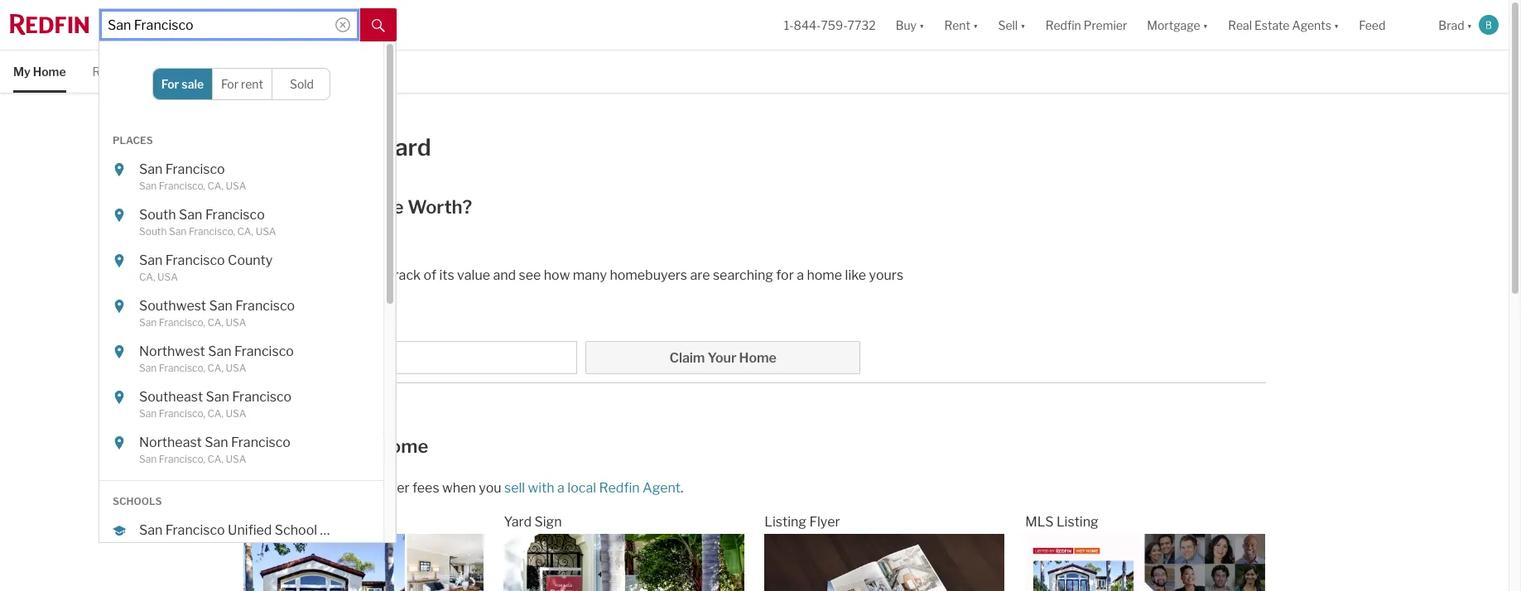 Task type: locate. For each thing, give the bounding box(es) containing it.
san francisco link
[[139, 162, 334, 178]]

claim your home button
[[586, 341, 861, 375]]

ca, inside san francisco san francisco, ca, usa
[[208, 180, 224, 192]]

None search field
[[233, 341, 577, 375]]

usa inside san francisco county ca, usa
[[157, 271, 178, 283]]

northeast san francisco san francisco, ca, usa
[[139, 435, 291, 466]]

1 horizontal spatial claim
[[670, 351, 705, 366]]

▾ right agents
[[1334, 18, 1340, 32]]

francisco, down northeast
[[159, 453, 205, 466]]

1 for from the left
[[161, 77, 179, 91]]

south san francisco link
[[139, 207, 334, 224]]

claim inside button
[[670, 351, 705, 366]]

0 horizontal spatial listing
[[765, 515, 807, 530]]

ca, down southwest san francisco link
[[208, 316, 224, 329]]

for
[[161, 77, 179, 91], [221, 77, 239, 91]]

0 horizontal spatial your
[[308, 197, 348, 218]]

ca, down 'northwest san francisco' link
[[208, 362, 224, 374]]

francisco, down northwest
[[159, 362, 205, 374]]

For sale radio
[[153, 69, 213, 99]]

and
[[493, 268, 516, 284]]

northeast san francisco link
[[139, 435, 334, 451]]

1-
[[784, 18, 794, 32]]

▾ right buy
[[919, 18, 925, 32]]

you
[[479, 481, 502, 496]]

usa down northeast san francisco link
[[226, 453, 246, 466]]

usa
[[226, 180, 246, 192], [256, 225, 276, 238], [157, 271, 178, 283], [226, 316, 246, 329], [226, 362, 246, 374], [226, 408, 246, 420], [226, 453, 246, 466]]

home left the to
[[302, 268, 337, 284]]

City, Address, School, Agent, ZIP search field
[[99, 8, 360, 41]]

dashboard
[[311, 134, 431, 162]]

how
[[544, 268, 570, 284]]

for left sale
[[161, 77, 179, 91]]

real
[[1229, 18, 1253, 32]]

a right the with
[[558, 481, 565, 496]]

sell ▾ button
[[998, 0, 1026, 50]]

southeast
[[139, 389, 203, 405]]

1 horizontal spatial listing
[[1057, 515, 1099, 530]]

francisco, inside southwest san francisco san francisco, ca, usa
[[159, 316, 205, 329]]

with
[[528, 481, 555, 496]]

san francisco unified school district link
[[99, 516, 384, 547], [139, 523, 365, 539]]

▾ inside redfin selling options ▾
[[219, 63, 224, 77]]

0 horizontal spatial for
[[355, 481, 372, 496]]

redfin left premier on the right top
[[1046, 18, 1082, 32]]

buy ▾ button
[[896, 0, 925, 50]]

listing left flyer
[[765, 515, 807, 530]]

south down san francisco san francisco, ca, usa on the top left of page
[[139, 207, 176, 223]]

real estate agents ▾
[[1229, 18, 1340, 32]]

option group
[[152, 68, 331, 100]]

sell
[[504, 481, 525, 496]]

estate
[[1255, 18, 1290, 32]]

1 vertical spatial your
[[336, 436, 376, 457]]

for inside option
[[161, 77, 179, 91]]

owner dashboard
[[233, 134, 431, 162]]

0 horizontal spatial home
[[33, 65, 66, 79]]

home left the like
[[807, 268, 843, 284]]

0 vertical spatial redfin
[[1046, 18, 1082, 32]]

1 horizontal spatial for
[[221, 77, 239, 91]]

0 horizontal spatial redfin
[[92, 65, 128, 79]]

0 vertical spatial south
[[139, 207, 176, 223]]

south
[[139, 207, 176, 223], [139, 225, 167, 238]]

a left the like
[[797, 268, 804, 284]]

listing flyer
[[765, 515, 841, 530]]

1 horizontal spatial your
[[336, 436, 376, 457]]

mortgage ▾ button
[[1147, 0, 1209, 50]]

to
[[340, 268, 353, 284]]

francisco, for southwest
[[159, 316, 205, 329]]

for inside option
[[221, 77, 239, 91]]

0 vertical spatial claim
[[233, 268, 268, 284]]

what's
[[243, 197, 304, 218]]

0 horizontal spatial a
[[558, 481, 565, 496]]

▾ right the brad
[[1467, 18, 1473, 32]]

redfin inside button
[[1046, 18, 1082, 32]]

1 horizontal spatial home
[[352, 197, 404, 218]]

1 horizontal spatial your
[[708, 351, 737, 366]]

francisco inside northwest san francisco san francisco, ca, usa
[[234, 344, 294, 360]]

county
[[228, 253, 273, 268]]

1 horizontal spatial a
[[797, 268, 804, 284]]

your inside claim your home to keep track of its value and see how many homebuyers are searching for a home like yours on redfin.
[[271, 268, 299, 284]]

1 vertical spatial claim
[[670, 351, 705, 366]]

northwest
[[139, 344, 205, 360]]

search input image
[[335, 17, 350, 32]]

your
[[271, 268, 299, 284], [336, 436, 376, 457]]

1 horizontal spatial selling
[[250, 65, 287, 79]]

track
[[389, 268, 421, 284]]

francisco inside southeast san francisco san francisco, ca, usa
[[232, 389, 292, 405]]

francisco, inside southeast san francisco san francisco, ca, usa
[[159, 408, 205, 420]]

francisco, down southwest
[[159, 316, 205, 329]]

redfin right my home
[[92, 65, 128, 79]]

1 horizontal spatial redfin
[[1046, 18, 1082, 32]]

selling
[[131, 65, 167, 79], [250, 65, 287, 79]]

▾ right mortgage
[[1203, 18, 1209, 32]]

0 vertical spatial your
[[271, 268, 299, 284]]

1 horizontal spatial home
[[379, 436, 428, 457]]

your inside button
[[708, 351, 737, 366]]

▾ for brad ▾
[[1467, 18, 1473, 32]]

usa up southwest
[[157, 271, 178, 283]]

ca, down the san francisco link
[[208, 180, 224, 192]]

▾ right options
[[219, 63, 224, 77]]

your for claim
[[271, 268, 299, 284]]

francisco up south san francisco south san francisco, ca, usa
[[166, 162, 225, 177]]

1 vertical spatial a
[[558, 481, 565, 496]]

for left rent
[[221, 77, 239, 91]]

ca, up southwest
[[139, 271, 155, 283]]

francisco, up south san francisco south san francisco, ca, usa
[[159, 180, 205, 192]]

1 listing from the left
[[765, 515, 807, 530]]

francisco down the address
[[234, 344, 294, 360]]

home for what's your home worth?
[[352, 197, 404, 218]]

For rent radio
[[213, 69, 273, 99]]

claim
[[233, 268, 268, 284], [670, 351, 705, 366]]

ca, inside south san francisco south san francisco, ca, usa
[[237, 225, 254, 238]]

buy ▾
[[896, 18, 925, 32]]

mortgage ▾
[[1147, 18, 1209, 32]]

0 horizontal spatial your
[[271, 268, 299, 284]]

1 vertical spatial your
[[708, 351, 737, 366]]

marketing
[[243, 436, 333, 457]]

redfin premier
[[1046, 18, 1128, 32]]

yours
[[869, 268, 904, 284]]

ca, inside southeast san francisco san francisco, ca, usa
[[208, 408, 224, 420]]

usa down the san francisco link
[[226, 180, 246, 192]]

▾ right sell
[[1021, 18, 1026, 32]]

2 vertical spatial home
[[739, 351, 777, 366]]

ca, inside southwest san francisco san francisco, ca, usa
[[208, 316, 224, 329]]

redfin premier button
[[1036, 0, 1138, 50]]

a
[[797, 268, 804, 284], [558, 481, 565, 496]]

for
[[776, 268, 794, 284], [355, 481, 372, 496]]

home up lower
[[379, 436, 428, 457]]

claim your home
[[670, 351, 777, 366]]

your for what's
[[308, 197, 348, 218]]

get better results for lower fees when you sell with a local redfin agent .
[[243, 481, 684, 496]]

home
[[33, 65, 66, 79], [352, 197, 404, 218], [739, 351, 777, 366]]

ca, down northeast san francisco link
[[208, 453, 224, 466]]

buy ▾ button
[[886, 0, 935, 50]]

selling resources
[[250, 65, 347, 79]]

redfin inside redfin selling options ▾
[[92, 65, 128, 79]]

usa down southwest san francisco link
[[226, 316, 246, 329]]

francisco down the san francisco link
[[205, 207, 265, 223]]

ca,
[[208, 180, 224, 192], [237, 225, 254, 238], [139, 271, 155, 283], [208, 316, 224, 329], [208, 362, 224, 374], [208, 408, 224, 420], [208, 453, 224, 466]]

1 horizontal spatial for
[[776, 268, 794, 284]]

0 horizontal spatial claim
[[233, 268, 268, 284]]

2 selling from the left
[[250, 65, 287, 79]]

district
[[320, 523, 365, 538]]

your for claim
[[708, 351, 737, 366]]

home inside button
[[739, 351, 777, 366]]

buy
[[896, 18, 917, 32]]

redfin for redfin premier
[[1046, 18, 1082, 32]]

1 vertical spatial redfin
[[92, 65, 128, 79]]

for left lower
[[355, 481, 372, 496]]

southwest san francisco san francisco, ca, usa
[[139, 298, 295, 329]]

rent ▾
[[945, 18, 979, 32]]

▾
[[919, 18, 925, 32], [973, 18, 979, 32], [1021, 18, 1026, 32], [1203, 18, 1209, 32], [1334, 18, 1340, 32], [1467, 18, 1473, 32], [219, 63, 224, 77]]

francisco down south san francisco south san francisco, ca, usa
[[166, 253, 225, 268]]

0 vertical spatial your
[[308, 197, 348, 218]]

0 horizontal spatial selling
[[131, 65, 167, 79]]

0 horizontal spatial home
[[302, 268, 337, 284]]

my
[[13, 65, 31, 79]]

francisco, for southeast
[[159, 408, 205, 420]]

for inside claim your home to keep track of its value and see how many homebuyers are searching for a home like yours on redfin.
[[776, 268, 794, 284]]

francisco, inside northeast san francisco san francisco, ca, usa
[[159, 453, 205, 466]]

sell ▾ button
[[989, 0, 1036, 50]]

mortgage
[[1147, 18, 1201, 32]]

your up results
[[336, 436, 376, 457]]

claim inside claim your home to keep track of its value and see how many homebuyers are searching for a home like yours on redfin.
[[233, 268, 268, 284]]

its
[[439, 268, 454, 284]]

francisco down 'northwest san francisco' link
[[232, 389, 292, 405]]

san francisco unified school district
[[139, 523, 365, 538]]

feed
[[1360, 18, 1386, 32]]

2 horizontal spatial home
[[739, 351, 777, 366]]

brad ▾
[[1439, 18, 1473, 32]]

professional listing flyer image
[[765, 534, 1005, 591]]

▾ for buy ▾
[[919, 18, 925, 32]]

photos
[[268, 515, 312, 530]]

francisco up get on the bottom of the page
[[231, 435, 291, 451]]

listing right mls
[[1057, 515, 1099, 530]]

0 vertical spatial a
[[797, 268, 804, 284]]

feed button
[[1350, 0, 1429, 50]]

francisco, down the south san francisco link
[[189, 225, 235, 238]]

2 listing from the left
[[1057, 515, 1099, 530]]

▾ right rent
[[973, 18, 979, 32]]

francisco
[[166, 162, 225, 177], [205, 207, 265, 223], [166, 253, 225, 268], [235, 298, 295, 314], [234, 344, 294, 360], [232, 389, 292, 405], [231, 435, 291, 451], [166, 523, 225, 538]]

south up san francisco county ca, usa
[[139, 225, 167, 238]]

1-844-759-7732 link
[[784, 18, 876, 32]]

759-
[[821, 18, 848, 32]]

rent ▾ button
[[945, 0, 979, 50]]

usa down what's
[[256, 225, 276, 238]]

san francisco county ca, usa
[[139, 253, 273, 283]]

▾ for sell ▾
[[1021, 18, 1026, 32]]

redfin selling options link
[[92, 51, 212, 93]]

0 horizontal spatial for
[[161, 77, 179, 91]]

premier
[[1084, 18, 1128, 32]]

on
[[233, 286, 249, 302]]

better
[[268, 481, 307, 496]]

ca, down the south san francisco link
[[237, 225, 254, 238]]

1 vertical spatial home
[[352, 197, 404, 218]]

my home
[[13, 65, 66, 79]]

brad
[[1439, 18, 1465, 32]]

usa inside northeast san francisco san francisco, ca, usa
[[226, 453, 246, 466]]

1 selling from the left
[[131, 65, 167, 79]]

2 for from the left
[[221, 77, 239, 91]]

francisco, down southeast
[[159, 408, 205, 420]]

ca, inside northwest san francisco san francisco, ca, usa
[[208, 362, 224, 374]]

your up redfin.
[[271, 268, 299, 284]]

0 vertical spatial for
[[776, 268, 794, 284]]

usa down 'northwest san francisco' link
[[226, 362, 246, 374]]

listing
[[765, 515, 807, 530], [1057, 515, 1099, 530]]

francisco up the address
[[235, 298, 295, 314]]

home
[[302, 268, 337, 284], [807, 268, 843, 284], [379, 436, 428, 457]]

for right searching
[[776, 268, 794, 284]]

1 vertical spatial south
[[139, 225, 167, 238]]

ca, down southeast san francisco 'link'
[[208, 408, 224, 420]]

francisco, inside northwest san francisco san francisco, ca, usa
[[159, 362, 205, 374]]

claim your home to keep track of its value and see how many homebuyers are searching for a home like yours on redfin.
[[233, 268, 904, 302]]

redfin for redfin selling options ▾
[[92, 65, 128, 79]]

submit search image
[[372, 19, 385, 32]]

usa down southeast san francisco 'link'
[[226, 408, 246, 420]]



Task type: describe. For each thing, give the bounding box(es) containing it.
southwest san francisco link
[[139, 298, 334, 315]]

home for claim your home
[[739, 351, 777, 366]]

get
[[243, 481, 266, 496]]

for for for sale
[[161, 77, 179, 91]]

sold
[[290, 77, 314, 91]]

address
[[233, 325, 278, 339]]

mls
[[1026, 515, 1054, 530]]

francisco inside northeast san francisco san francisco, ca, usa
[[231, 435, 291, 451]]

2 horizontal spatial home
[[807, 268, 843, 284]]

francisco, for northeast
[[159, 453, 205, 466]]

what's your home worth?
[[243, 197, 472, 218]]

Sold radio
[[273, 69, 331, 99]]

resources
[[289, 65, 347, 79]]

keep
[[356, 268, 386, 284]]

a inside claim your home to keep track of its value and see how many homebuyers are searching for a home like yours on redfin.
[[797, 268, 804, 284]]

francisco inside south san francisco south san francisco, ca, usa
[[205, 207, 265, 223]]

claim for claim your home
[[670, 351, 705, 366]]

pro photos
[[243, 515, 312, 530]]

southwest
[[139, 298, 206, 314]]

francisco left unified
[[166, 523, 225, 538]]

marketing your home
[[243, 436, 428, 457]]

francisco inside san francisco san francisco, ca, usa
[[166, 162, 225, 177]]

local redfin agent
[[568, 481, 681, 496]]

value
[[457, 268, 490, 284]]

rent ▾ button
[[935, 0, 989, 50]]

san francisco san francisco, ca, usa
[[139, 162, 246, 192]]

usa inside southwest san francisco san francisco, ca, usa
[[226, 316, 246, 329]]

results
[[310, 481, 352, 496]]

usa inside san francisco san francisco, ca, usa
[[226, 180, 246, 192]]

for rent
[[221, 77, 263, 91]]

searching
[[713, 268, 774, 284]]

sell with a local redfin agent link
[[504, 481, 681, 496]]

rent
[[945, 18, 971, 32]]

ca, inside northeast san francisco san francisco, ca, usa
[[208, 453, 224, 466]]

lower
[[375, 481, 410, 496]]

fees
[[413, 481, 440, 496]]

for sale
[[161, 77, 204, 91]]

clear input button
[[335, 17, 350, 32]]

0 vertical spatial home
[[33, 65, 66, 79]]

owner
[[233, 134, 306, 162]]

homebuyers
[[610, 268, 688, 284]]

1 south from the top
[[139, 207, 176, 223]]

selling inside selling resources link
[[250, 65, 287, 79]]

usa inside south san francisco south san francisco, ca, usa
[[256, 225, 276, 238]]

francisco, inside san francisco san francisco, ca, usa
[[159, 180, 205, 192]]

worth?
[[408, 197, 472, 218]]

real estate agents ▾ button
[[1219, 0, 1350, 50]]

redfin.
[[252, 286, 295, 302]]

user photo image
[[1479, 15, 1499, 35]]

northwest san francisco link
[[139, 344, 334, 360]]

usa inside southeast san francisco san francisco, ca, usa
[[226, 408, 246, 420]]

selling inside redfin selling options ▾
[[131, 65, 167, 79]]

real estate agents ▾ link
[[1229, 0, 1340, 50]]

northeast
[[139, 435, 202, 451]]

francisco inside southwest san francisco san francisco, ca, usa
[[235, 298, 295, 314]]

home for marketing your home
[[379, 436, 428, 457]]

free professional listing photos image
[[243, 534, 484, 591]]

southeast san francisco link
[[139, 389, 334, 406]]

sign
[[535, 515, 562, 530]]

ca, inside san francisco county ca, usa
[[139, 271, 155, 283]]

1-844-759-7732
[[784, 18, 876, 32]]

claim for claim your home to keep track of its value and see how many homebuyers are searching for a home like yours on redfin.
[[233, 268, 268, 284]]

mls listing
[[1026, 515, 1099, 530]]

francisco, for northwest
[[159, 362, 205, 374]]

options
[[169, 65, 212, 79]]

south san francisco south san francisco, ca, usa
[[139, 207, 276, 238]]

schools
[[113, 495, 162, 508]]

many
[[573, 268, 607, 284]]

francisco, inside south san francisco south san francisco, ca, usa
[[189, 225, 235, 238]]

when
[[442, 481, 476, 496]]

1 vertical spatial for
[[355, 481, 372, 496]]

sell ▾
[[998, 18, 1026, 32]]

san francisco county link
[[139, 253, 334, 269]]

usa inside northwest san francisco san francisco, ca, usa
[[226, 362, 246, 374]]

my home link
[[13, 51, 66, 93]]

rent
[[241, 77, 263, 91]]

▾ for rent ▾
[[973, 18, 979, 32]]

7732
[[848, 18, 876, 32]]

francisco inside san francisco county ca, usa
[[166, 253, 225, 268]]

places
[[113, 134, 153, 147]]

your for marketing
[[336, 436, 376, 457]]

sell
[[998, 18, 1018, 32]]

for for for rent
[[221, 77, 239, 91]]

of
[[424, 268, 437, 284]]

option group containing for sale
[[152, 68, 331, 100]]

844-
[[794, 18, 821, 32]]

redfin selling options ▾
[[92, 63, 224, 79]]

are
[[690, 268, 710, 284]]

southeast san francisco san francisco, ca, usa
[[139, 389, 292, 420]]

.
[[681, 481, 684, 496]]

home for claim your home to keep track of its value and see how many homebuyers are searching for a home like yours on redfin.
[[302, 268, 337, 284]]

pro
[[243, 515, 265, 530]]

sale
[[182, 77, 204, 91]]

2 south from the top
[[139, 225, 167, 238]]

local mls listing image
[[1026, 534, 1266, 591]]

san inside san francisco county ca, usa
[[139, 253, 163, 268]]

see
[[519, 268, 541, 284]]

like
[[845, 268, 867, 284]]

redfin yard sign image
[[504, 534, 744, 591]]

▾ for mortgage ▾
[[1203, 18, 1209, 32]]

school
[[275, 523, 317, 538]]

selling resources link
[[250, 51, 347, 93]]

unified
[[228, 523, 272, 538]]



Task type: vqa. For each thing, say whether or not it's contained in the screenshot.


